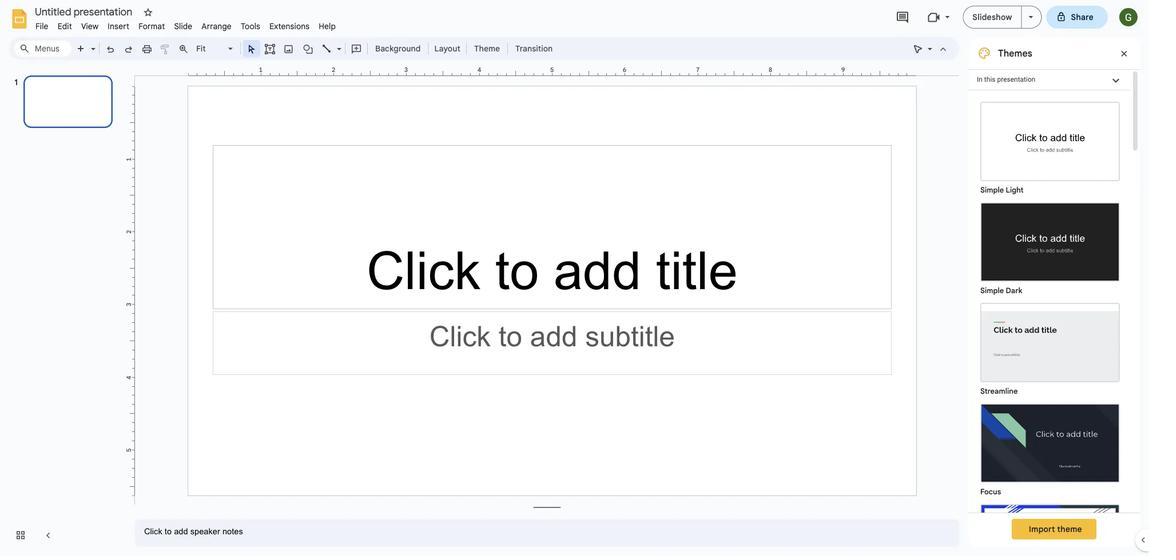 Task type: locate. For each thing, give the bounding box(es) containing it.
file menu item
[[31, 19, 53, 33]]

this
[[984, 76, 996, 84]]

Star checkbox
[[140, 5, 156, 21]]

simple dark
[[981, 286, 1023, 295]]

focus
[[981, 488, 1001, 497]]

slideshow
[[973, 12, 1012, 22]]

navigation
[[0, 65, 126, 557]]

Zoom field
[[193, 41, 238, 57]]

menu bar inside "menu bar" banner
[[31, 15, 340, 34]]

insert menu item
[[103, 19, 134, 33]]

Streamline radio
[[975, 297, 1126, 398]]

import theme
[[1029, 525, 1082, 535]]

slideshow button
[[963, 6, 1022, 29]]

streamline
[[981, 387, 1018, 396]]

menu bar
[[31, 15, 340, 34]]

Shift radio
[[975, 499, 1126, 557]]

arrange
[[202, 21, 232, 31]]

import
[[1029, 525, 1055, 535]]

Zoom text field
[[195, 41, 227, 57]]

help
[[319, 21, 336, 31]]

option group containing simple light
[[969, 90, 1131, 557]]

simple inside radio
[[981, 186, 1004, 195]]

background
[[375, 43, 421, 53]]

background button
[[370, 40, 426, 57]]

navigation inside themes application
[[0, 65, 126, 557]]

format menu item
[[134, 19, 170, 33]]

view
[[81, 21, 99, 31]]

1 simple from the top
[[981, 186, 1004, 195]]

transition button
[[510, 40, 558, 57]]

option group
[[969, 90, 1131, 557]]

theme
[[474, 43, 500, 53]]

simple inside option
[[981, 286, 1004, 295]]

layout
[[434, 43, 460, 53]]

edit menu item
[[53, 19, 77, 33]]

1 vertical spatial simple
[[981, 286, 1004, 295]]

share
[[1071, 12, 1094, 22]]

Simple Light radio
[[975, 96, 1126, 557]]

simple for simple dark
[[981, 286, 1004, 295]]

menu bar containing file
[[31, 15, 340, 34]]

edit
[[58, 21, 72, 31]]

0 vertical spatial simple
[[981, 186, 1004, 195]]

in this presentation tab
[[969, 69, 1131, 90]]

themes application
[[0, 0, 1149, 557]]

Rename text field
[[31, 5, 139, 18]]

2 simple from the top
[[981, 286, 1004, 295]]

share button
[[1047, 6, 1108, 29]]

simple left 'light'
[[981, 186, 1004, 195]]

simple left "dark"
[[981, 286, 1004, 295]]

import theme button
[[1012, 519, 1097, 540]]

light
[[1006, 186, 1024, 195]]

main toolbar
[[71, 40, 558, 57]]

theme button
[[469, 40, 505, 57]]

simple
[[981, 186, 1004, 195], [981, 286, 1004, 295]]



Task type: vqa. For each thing, say whether or not it's contained in the screenshot.
Share
yes



Task type: describe. For each thing, give the bounding box(es) containing it.
mode and view toolbar
[[909, 37, 953, 60]]

presentation
[[997, 76, 1036, 84]]

theme
[[1058, 525, 1082, 535]]

live pointer settings image
[[925, 41, 932, 45]]

in
[[977, 76, 983, 84]]

shift image
[[982, 506, 1119, 557]]

themes
[[998, 47, 1033, 59]]

in this presentation
[[977, 76, 1036, 84]]

option group inside themes section
[[969, 90, 1131, 557]]

new slide with layout image
[[88, 41, 96, 45]]

insert image image
[[282, 41, 295, 57]]

extensions menu item
[[265, 19, 314, 33]]

layout button
[[431, 40, 464, 57]]

simple light
[[981, 186, 1024, 195]]

tools
[[241, 21, 260, 31]]

shape image
[[302, 41, 315, 57]]

tools menu item
[[236, 19, 265, 33]]

arrange menu item
[[197, 19, 236, 33]]

start slideshow (⌘+enter) image
[[1029, 16, 1033, 18]]

slide menu item
[[170, 19, 197, 33]]

slide
[[174, 21, 192, 31]]

Focus radio
[[975, 398, 1126, 499]]

transition
[[516, 43, 553, 53]]

extensions
[[270, 21, 310, 31]]

menu bar banner
[[0, 0, 1149, 557]]

themes section
[[969, 37, 1140, 557]]

format
[[139, 21, 165, 31]]

Simple Dark radio
[[975, 197, 1126, 297]]

Menus field
[[14, 41, 72, 57]]

file
[[35, 21, 48, 31]]

simple for simple light
[[981, 186, 1004, 195]]

dark
[[1006, 286, 1023, 295]]

insert
[[108, 21, 129, 31]]

view menu item
[[77, 19, 103, 33]]

help menu item
[[314, 19, 340, 33]]



